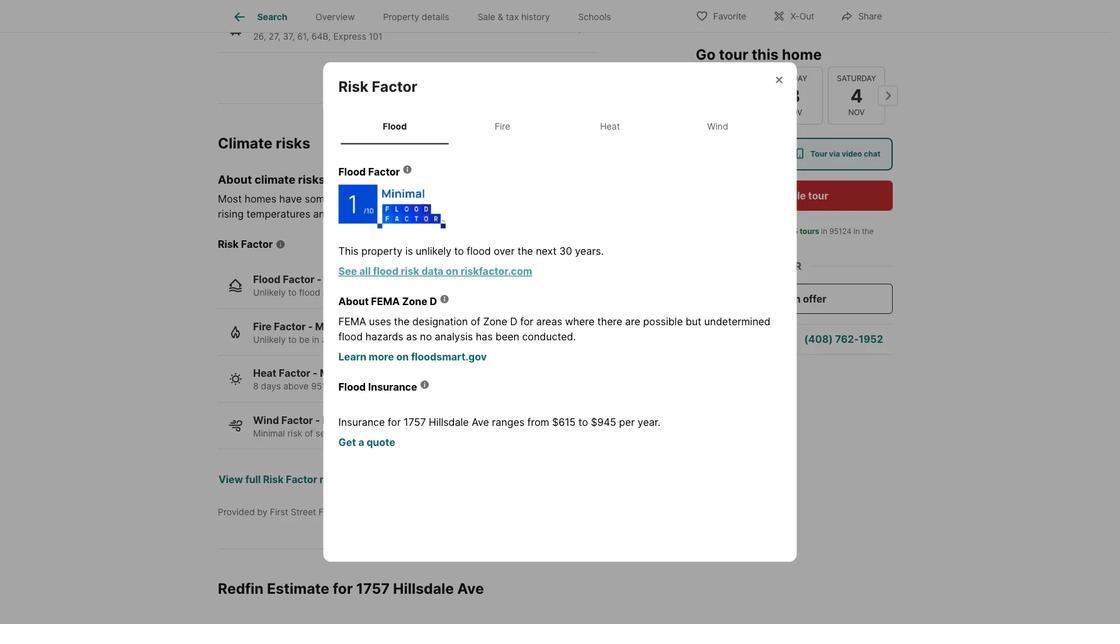 Task type: describe. For each thing, give the bounding box(es) containing it.
1 vertical spatial insurance
[[338, 417, 385, 429]]

about for about climate risks
[[218, 173, 252, 186]]

friday
[[781, 74, 807, 83]]

natural
[[366, 193, 399, 205]]

factor up flood tab
[[372, 78, 417, 95]]

of inside most homes have some risk of natural disasters, and may be impacted by climate change due to rising temperatures and sea levels.
[[353, 193, 363, 205]]

analysis
[[435, 331, 473, 343]]

wind factor - minimal minimal risk of severe winds over next 30 years
[[253, 414, 451, 439]]

unlikely for fire
[[253, 334, 286, 345]]

sale & tax history
[[478, 11, 550, 22]]

an
[[789, 293, 801, 305]]

fire tab
[[449, 111, 556, 142]]

severe
[[316, 428, 343, 439]]

(408) 762-1952
[[804, 333, 883, 346]]

see all flood risk data on riskfactor.com link
[[338, 266, 532, 278]]

75
[[789, 227, 798, 236]]

this property is unlikely to flood over the next 30 years.
[[338, 245, 604, 258]]

ranges
[[492, 417, 525, 429]]

fema uses the designation of zone d for areas where there are possible but undetermined flood hazards as no analysis has been conducted.
[[338, 316, 771, 343]]

report
[[320, 474, 350, 486]]

nov for 3
[[786, 108, 802, 117]]

flood insurance
[[338, 381, 417, 394]]

risk factor element
[[338, 62, 433, 96]]

1 horizontal spatial on
[[446, 266, 458, 278]]

1 horizontal spatial days
[[422, 381, 442, 392]]

is
[[405, 245, 413, 258]]

factor inside flood factor - minimal unlikely to flood in next 30 years
[[283, 274, 315, 286]]

3
[[788, 85, 800, 107]]

start an offer button
[[696, 284, 893, 314]]

762-
[[835, 333, 859, 346]]

or
[[787, 260, 802, 272]]

minimal for flood factor - minimal
[[324, 274, 363, 286]]

overview
[[316, 11, 355, 22]]

about climate risks
[[218, 173, 325, 186]]

hillsdale inside risk factor dialog
[[429, 417, 469, 429]]

flood factor
[[338, 166, 400, 178]]

transit
[[253, 17, 288, 29]]

64b,
[[312, 31, 331, 42]]

all
[[359, 266, 371, 278]]

risk inside button
[[263, 474, 284, 486]]

to inside flood factor - minimal unlikely to flood in next 30 years
[[288, 287, 297, 298]]

to inside fire factor - minimal unlikely to be in a wildfire in next 30 years
[[288, 334, 297, 345]]

about fema zone d
[[338, 296, 437, 308]]

4
[[850, 85, 863, 107]]

conducted.
[[522, 331, 576, 343]]

sale
[[478, 11, 495, 22]]

8
[[253, 381, 259, 392]]

learn
[[338, 351, 366, 363]]

27,
[[269, 31, 280, 42]]

0 vertical spatial risks
[[276, 134, 310, 152]]

years inside heat factor - moderate 8 days above 95° expected this year, 16 days in 30 years
[[468, 381, 491, 392]]

factor up 'natural'
[[368, 166, 400, 178]]

been
[[496, 331, 519, 343]]

risk factor inside risk factor element
[[338, 78, 417, 95]]

express
[[333, 31, 366, 42]]

provided
[[218, 507, 255, 518]]

over inside wind factor - minimal minimal risk of severe winds over next 30 years
[[373, 428, 391, 439]]

to right unlikely
[[454, 245, 464, 258]]

tax
[[506, 11, 519, 22]]

moderate
[[320, 367, 367, 380]]

heat tab
[[556, 111, 664, 142]]

most
[[218, 193, 242, 205]]

0 horizontal spatial risk
[[218, 238, 239, 251]]

0 vertical spatial insurance
[[368, 381, 417, 394]]

next inside fire factor - minimal unlikely to be in a wildfire in next 30 years
[[372, 334, 390, 345]]

nov for 4
[[849, 108, 865, 117]]

offer
[[803, 293, 827, 305]]

1 vertical spatial risks
[[298, 173, 325, 186]]

- for heat
[[313, 367, 318, 380]]

schedule tour
[[760, 190, 828, 202]]

next image
[[878, 86, 898, 106]]

1757 inside risk factor dialog
[[404, 417, 426, 429]]

wind for wind
[[707, 121, 728, 132]]

change
[[608, 193, 643, 205]]

start an offer
[[762, 293, 827, 305]]

estimate
[[267, 580, 329, 598]]

minimal for fire factor - minimal
[[315, 321, 354, 333]]

0 horizontal spatial and
[[313, 208, 331, 220]]

above
[[283, 381, 309, 392]]

this inside heat factor - moderate 8 days above 95° expected this year, 16 days in 30 years
[[370, 381, 385, 392]]

0 horizontal spatial for
[[333, 580, 353, 598]]

overview tab
[[301, 2, 369, 32]]

heat for heat factor - moderate 8 days above 95° expected this year, 16 days in 30 years
[[253, 367, 276, 380]]

undetermined
[[704, 316, 771, 328]]

37,
[[283, 31, 295, 42]]

unlikely for flood
[[253, 287, 286, 298]]

schedule
[[760, 190, 806, 202]]

to right $615
[[579, 417, 588, 429]]

flood tab
[[341, 111, 449, 142]]

years.
[[575, 245, 604, 258]]

heat factor - moderate 8 days above 95° expected this year, 16 days in 30 years
[[253, 367, 491, 392]]

see
[[338, 266, 357, 278]]

factor inside wind factor - minimal minimal risk of severe winds over next 30 years
[[281, 414, 313, 427]]

0 horizontal spatial on
[[396, 351, 409, 363]]

may
[[471, 193, 491, 205]]

hazards
[[366, 331, 403, 343]]

redfin
[[218, 580, 264, 598]]

tour via video chat option
[[784, 138, 893, 171]]

in right wildfire
[[362, 334, 369, 345]]

0 horizontal spatial climate
[[255, 173, 295, 186]]

- for fire
[[308, 321, 313, 333]]

view full risk factor report
[[218, 474, 350, 486]]

x-out button
[[762, 3, 825, 29]]

schedule tour button
[[696, 181, 893, 211]]

1 horizontal spatial the
[[518, 245, 533, 258]]

sea
[[334, 208, 351, 220]]

tour for schedule
[[808, 190, 828, 202]]

next inside risk factor dialog
[[536, 245, 557, 258]]

uses
[[369, 316, 391, 328]]

home
[[782, 45, 822, 63]]

flood up "riskfactor.com"
[[467, 245, 491, 258]]

of inside wind factor - minimal minimal risk of severe winds over next 30 years
[[305, 428, 313, 439]]

zone inside fema uses the designation of zone d for areas where there are possible but undetermined flood hazards as no analysis has been conducted.
[[483, 316, 507, 328]]

risk inside wind factor - minimal minimal risk of severe winds over next 30 years
[[288, 428, 302, 439]]

search link
[[232, 9, 287, 25]]

0 horizontal spatial risk factor
[[218, 238, 273, 251]]

1 vertical spatial by
[[257, 507, 267, 518]]

full
[[245, 474, 261, 486]]

transit 26, 27, 37, 61, 64b, express 101
[[253, 17, 382, 42]]

1 horizontal spatial this
[[752, 45, 779, 63]]

flood inside fema uses the designation of zone d for areas where there are possible but undetermined flood hazards as no analysis has been conducted.
[[338, 331, 363, 343]]

get a quote link
[[338, 437, 395, 449]]

favorite
[[713, 11, 746, 22]]

the inside in the last 30 days
[[862, 227, 874, 236]]

0 vertical spatial zone
[[402, 296, 427, 308]]

days inside in the last 30 days
[[751, 238, 768, 247]]

some
[[305, 193, 331, 205]]

1 horizontal spatial fema
[[371, 296, 400, 308]]

get a quote
[[338, 437, 395, 449]]

$945
[[591, 417, 616, 429]]

95°
[[311, 381, 326, 392]]

tour
[[811, 150, 827, 159]]

share button
[[830, 3, 893, 29]]

tour via video chat
[[811, 150, 880, 159]]

view full risk factor report button
[[218, 465, 351, 495]]



Task type: vqa. For each thing, say whether or not it's contained in the screenshot.
topmost Ave
yes



Task type: locate. For each thing, give the bounding box(es) containing it.
1 horizontal spatial risk
[[263, 474, 284, 486]]

0 horizontal spatial zone
[[402, 296, 427, 308]]

climate risks
[[218, 134, 310, 152]]

2 horizontal spatial risk
[[338, 78, 368, 95]]

next inside wind factor - minimal minimal risk of severe winds over next 30 years
[[394, 428, 412, 439]]

1 vertical spatial the
[[518, 245, 533, 258]]

climate
[[218, 134, 272, 152]]

be
[[494, 193, 506, 205], [299, 334, 310, 345]]

street
[[291, 507, 316, 518]]

0 vertical spatial d
[[430, 296, 437, 308]]

zone up designation at the bottom left
[[402, 296, 427, 308]]

wind tab
[[664, 111, 772, 142]]

flood inside flood factor - minimal unlikely to flood in next 30 years
[[253, 274, 281, 286]]

fema up uses
[[371, 296, 400, 308]]

next up more at the left of the page
[[372, 334, 390, 345]]

0 vertical spatial on
[[446, 266, 458, 278]]

factor up above
[[279, 367, 311, 380]]

d inside fema uses the designation of zone d for areas where there are possible but undetermined flood hazards as no analysis has been conducted.
[[510, 316, 517, 328]]

2 horizontal spatial the
[[862, 227, 874, 236]]

tab list inside risk factor dialog
[[338, 108, 782, 145]]

0 vertical spatial risk factor
[[338, 78, 417, 95]]

flood for flood insurance
[[338, 381, 366, 394]]

30 inside flood factor - minimal unlikely to flood in next 30 years
[[353, 287, 364, 298]]

property
[[383, 11, 419, 22]]

risks up some
[[298, 173, 325, 186]]

1 horizontal spatial over
[[494, 245, 515, 258]]

0 vertical spatial risk
[[338, 78, 368, 95]]

in right tours
[[821, 227, 827, 236]]

impacted
[[509, 193, 553, 205]]

2 vertical spatial for
[[333, 580, 353, 598]]

climate up homes
[[255, 173, 295, 186]]

the up "riskfactor.com"
[[518, 245, 533, 258]]

in the last 30 days
[[725, 227, 876, 247]]

0 vertical spatial 1757
[[404, 417, 426, 429]]

1 vertical spatial ave
[[457, 580, 484, 598]]

a left wildfire
[[322, 334, 327, 345]]

learn more on floodsmart.gov
[[338, 351, 487, 363]]

1 vertical spatial tab list
[[338, 108, 782, 145]]

areas
[[536, 316, 562, 328]]

risk factor down rising
[[218, 238, 273, 251]]

next right winds
[[394, 428, 412, 439]]

30 right last
[[740, 238, 749, 247]]

2 vertical spatial the
[[394, 316, 410, 328]]

1 vertical spatial unlikely
[[253, 334, 286, 345]]

d
[[430, 296, 437, 308], [510, 316, 517, 328]]

2 vertical spatial risk
[[288, 428, 302, 439]]

the inside fema uses the designation of zone d for areas where there are possible but undetermined flood hazards as no analysis has been conducted.
[[394, 316, 410, 328]]

fema
[[371, 296, 400, 308], [338, 316, 366, 328]]

30
[[740, 238, 749, 247], [559, 245, 572, 258], [353, 287, 364, 298], [393, 334, 404, 345], [454, 381, 465, 392], [414, 428, 425, 439]]

this
[[752, 45, 779, 63], [370, 381, 385, 392]]

factor
[[372, 78, 417, 95], [368, 166, 400, 178], [241, 238, 273, 251], [283, 274, 315, 286], [274, 321, 306, 333], [279, 367, 311, 380], [281, 414, 313, 427], [286, 474, 317, 486]]

property
[[361, 245, 402, 258]]

designation
[[412, 316, 468, 328]]

flood for flood factor
[[338, 166, 366, 178]]

1 horizontal spatial be
[[494, 193, 506, 205]]

unlikely inside fire factor - minimal unlikely to be in a wildfire in next 30 years
[[253, 334, 286, 345]]

of up levels. on the top
[[353, 193, 363, 205]]

unlikely
[[253, 287, 286, 298], [253, 334, 286, 345]]

search
[[257, 11, 287, 22]]

1 horizontal spatial of
[[353, 193, 363, 205]]

about for about fema zone d
[[338, 296, 369, 308]]

via
[[829, 150, 840, 159]]

this left the home
[[752, 45, 779, 63]]

0 horizontal spatial d
[[430, 296, 437, 308]]

climate inside most homes have some risk of natural disasters, and may be impacted by climate change due to rising temperatures and sea levels.
[[570, 193, 605, 205]]

days right last
[[751, 238, 768, 247]]

zone
[[402, 296, 427, 308], [483, 316, 507, 328]]

next left 'years.'
[[536, 245, 557, 258]]

of inside fema uses the designation of zone d for areas where there are possible but undetermined flood hazards as no analysis has been conducted.
[[471, 316, 480, 328]]

sale & tax history tab
[[463, 2, 564, 32]]

risk inside dialog
[[401, 266, 419, 278]]

has
[[476, 331, 493, 343]]

0 vertical spatial and
[[451, 193, 468, 205]]

be right may
[[494, 193, 506, 205]]

0 horizontal spatial tour
[[719, 45, 748, 63]]

1 vertical spatial be
[[299, 334, 310, 345]]

insurance up get a quote
[[338, 417, 385, 429]]

schools
[[578, 11, 611, 22]]

16
[[410, 381, 420, 392]]

- inside wind factor - minimal minimal risk of severe winds over next 30 years
[[315, 414, 320, 427]]

in right 95124
[[854, 227, 860, 236]]

saturday
[[837, 74, 876, 83]]

1 vertical spatial tour
[[808, 190, 828, 202]]

30 left 'years.'
[[559, 245, 572, 258]]

temperatures
[[247, 208, 310, 220]]

for up quote at left
[[388, 417, 401, 429]]

heat inside tab
[[600, 121, 620, 132]]

0 horizontal spatial days
[[261, 381, 281, 392]]

have
[[279, 193, 302, 205]]

- up 95°
[[313, 367, 318, 380]]

- for wind
[[315, 414, 320, 427]]

$615
[[552, 417, 576, 429]]

insurance down more at the left of the page
[[368, 381, 417, 394]]

- down flood factor - minimal unlikely to flood in next 30 years
[[308, 321, 313, 333]]

be inside fire factor - minimal unlikely to be in a wildfire in next 30 years
[[299, 334, 310, 345]]

data
[[422, 266, 444, 278]]

flood down property at top
[[373, 266, 398, 278]]

in down floodsmart.gov
[[444, 381, 452, 392]]

fema inside fema uses the designation of zone d for areas where there are possible but undetermined flood hazards as no analysis has been conducted.
[[338, 316, 366, 328]]

30 right quote at left
[[414, 428, 425, 439]]

about inside risk factor dialog
[[338, 296, 369, 308]]

start
[[762, 293, 786, 305]]

0 horizontal spatial be
[[299, 334, 310, 345]]

nov down '3' on the top right of the page
[[786, 108, 802, 117]]

days right 16
[[422, 381, 442, 392]]

saturday 4 nov
[[837, 74, 876, 117]]

on
[[446, 266, 458, 278], [396, 351, 409, 363]]

tour
[[719, 45, 748, 63], [808, 190, 828, 202]]

risk up sea
[[334, 193, 350, 205]]

0 vertical spatial hillsdale
[[429, 417, 469, 429]]

and down some
[[313, 208, 331, 220]]

of
[[353, 193, 363, 205], [471, 316, 480, 328], [305, 428, 313, 439]]

0 vertical spatial tour
[[719, 45, 748, 63]]

75 tours in 95124
[[789, 227, 852, 236]]

0 vertical spatial tab list
[[218, 0, 635, 32]]

years inside flood factor - minimal unlikely to flood in next 30 years
[[367, 287, 390, 298]]

heat for heat
[[600, 121, 620, 132]]

flood for flood factor - minimal unlikely to flood in next 30 years
[[253, 274, 281, 286]]

1 vertical spatial on
[[396, 351, 409, 363]]

tour inside button
[[808, 190, 828, 202]]

unlikely
[[416, 245, 451, 258]]

1 horizontal spatial fire
[[495, 121, 510, 132]]

this left year,
[[370, 381, 385, 392]]

to right due
[[666, 193, 676, 205]]

for right estimate
[[333, 580, 353, 598]]

about down see
[[338, 296, 369, 308]]

years up learn more on floodsmart.gov link
[[406, 334, 429, 345]]

wind for wind factor - minimal minimal risk of severe winds over next 30 years
[[253, 414, 279, 427]]

risks up the about climate risks
[[276, 134, 310, 152]]

61,
[[297, 31, 309, 42]]

d up been
[[510, 316, 517, 328]]

be left wildfire
[[299, 334, 310, 345]]

2 horizontal spatial risk
[[401, 266, 419, 278]]

- inside heat factor - moderate 8 days above 95° expected this year, 16 days in 30 years
[[313, 367, 318, 380]]

2 nov from the left
[[849, 108, 865, 117]]

for
[[520, 316, 533, 328], [388, 417, 401, 429], [333, 580, 353, 598]]

minimal for wind factor - minimal
[[322, 414, 361, 427]]

1 vertical spatial and
[[313, 208, 331, 220]]

of up "has"
[[471, 316, 480, 328]]

minimal inside fire factor - minimal unlikely to be in a wildfire in next 30 years
[[315, 321, 354, 333]]

risk down rising
[[218, 238, 239, 251]]

0 vertical spatial for
[[520, 316, 533, 328]]

1 vertical spatial fema
[[338, 316, 366, 328]]

0 vertical spatial the
[[862, 227, 874, 236]]

years right quote at left
[[428, 428, 451, 439]]

0 vertical spatial fire
[[495, 121, 510, 132]]

tours
[[800, 227, 819, 236]]

0 vertical spatial over
[[494, 245, 515, 258]]

be inside most homes have some risk of natural disasters, and may be impacted by climate change due to rising temperatures and sea levels.
[[494, 193, 506, 205]]

ave inside risk factor dialog
[[472, 417, 489, 429]]

- left see
[[317, 274, 322, 286]]

by
[[556, 193, 568, 205], [257, 507, 267, 518]]

flood
[[467, 245, 491, 258], [373, 266, 398, 278], [299, 287, 320, 298], [338, 331, 363, 343]]

0 horizontal spatial by
[[257, 507, 267, 518]]

risk factor dialog
[[323, 62, 797, 562]]

flood factor - minimal unlikely to flood in next 30 years
[[253, 274, 390, 298]]

a right get
[[358, 437, 364, 449]]

- for flood
[[317, 274, 322, 286]]

nov down 4
[[849, 108, 865, 117]]

flood
[[383, 121, 407, 132], [338, 166, 366, 178], [253, 274, 281, 286], [338, 381, 366, 394]]

- inside fire factor - minimal unlikely to be in a wildfire in next 30 years
[[308, 321, 313, 333]]

minimal inside flood factor - minimal unlikely to flood in next 30 years
[[324, 274, 363, 286]]

30 inside risk factor dialog
[[559, 245, 572, 258]]

quote
[[367, 437, 395, 449]]

expected
[[329, 381, 367, 392]]

by right impacted at the top
[[556, 193, 568, 205]]

go tour this home
[[696, 45, 822, 63]]

2 horizontal spatial of
[[471, 316, 480, 328]]

1 vertical spatial about
[[338, 296, 369, 308]]

factor up street
[[286, 474, 317, 486]]

1 horizontal spatial a
[[358, 437, 364, 449]]

minimal up wildfire
[[315, 321, 354, 333]]

due
[[646, 193, 664, 205]]

out
[[799, 11, 814, 22]]

this
[[338, 245, 359, 258]]

foundation
[[319, 507, 365, 518]]

factor down temperatures
[[241, 238, 273, 251]]

flood inside tab
[[383, 121, 407, 132]]

see all flood risk data on riskfactor.com
[[338, 266, 532, 278]]

no
[[420, 331, 432, 343]]

video
[[842, 150, 862, 159]]

0 vertical spatial about
[[218, 173, 252, 186]]

1 vertical spatial over
[[373, 428, 391, 439]]

1 horizontal spatial tour
[[808, 190, 828, 202]]

0 vertical spatial climate
[[255, 173, 295, 186]]

a inside fire factor - minimal unlikely to be in a wildfire in next 30 years
[[322, 334, 327, 345]]

on right more at the left of the page
[[396, 351, 409, 363]]

1 nov from the left
[[786, 108, 802, 117]]

tab list
[[218, 0, 635, 32], [338, 108, 782, 145]]

fire inside fire tab
[[495, 121, 510, 132]]

0 horizontal spatial a
[[322, 334, 327, 345]]

property details tab
[[369, 2, 463, 32]]

101
[[369, 31, 382, 42]]

tour right schedule
[[808, 190, 828, 202]]

insurance
[[368, 381, 417, 394], [338, 417, 385, 429]]

are
[[625, 316, 640, 328]]

go
[[696, 45, 716, 63]]

levels.
[[354, 208, 383, 220]]

factor inside fire factor - minimal unlikely to be in a wildfire in next 30 years
[[274, 321, 306, 333]]

days right the 8
[[261, 381, 281, 392]]

0 horizontal spatial risk
[[288, 428, 302, 439]]

to inside most homes have some risk of natural disasters, and may be impacted by climate change due to rising temperatures and sea levels.
[[666, 193, 676, 205]]

1 vertical spatial 1757
[[356, 580, 390, 598]]

year,
[[388, 381, 408, 392]]

by left first
[[257, 507, 267, 518]]

2 unlikely from the top
[[253, 334, 286, 345]]

redfin estimate for 1757 hillsdale ave
[[218, 580, 484, 598]]

years up insurance for 1757 hillsdale ave ranges from $615 to $945 per year. on the bottom of page
[[468, 381, 491, 392]]

over inside risk factor dialog
[[494, 245, 515, 258]]

tour via video chat list box
[[696, 138, 893, 171]]

30 inside heat factor - moderate 8 days above 95° expected this year, 16 days in 30 years
[[454, 381, 465, 392]]

- up severe
[[315, 414, 320, 427]]

years inside fire factor - minimal unlikely to be in a wildfire in next 30 years
[[406, 334, 429, 345]]

on right data on the left of page
[[446, 266, 458, 278]]

0 vertical spatial be
[[494, 193, 506, 205]]

1 horizontal spatial heat
[[600, 121, 620, 132]]

tab list containing search
[[218, 0, 635, 32]]

nov inside friday 3 nov
[[786, 108, 802, 117]]

0 vertical spatial ave
[[472, 417, 489, 429]]

1 horizontal spatial risk factor
[[338, 78, 417, 95]]

1 vertical spatial fire
[[253, 321, 272, 333]]

1 horizontal spatial d
[[510, 316, 517, 328]]

to up above
[[288, 334, 297, 345]]

1 vertical spatial risk
[[218, 238, 239, 251]]

flood up learn
[[338, 331, 363, 343]]

and left may
[[451, 193, 468, 205]]

in inside flood factor - minimal unlikely to flood in next 30 years
[[323, 287, 330, 298]]

30 down the all
[[353, 287, 364, 298]]

zone up "has"
[[483, 316, 507, 328]]

x-
[[790, 11, 799, 22]]

wind inside wind factor - minimal minimal risk of severe winds over next 30 years
[[253, 414, 279, 427]]

30 inside in the last 30 days
[[740, 238, 749, 247]]

years down the all
[[367, 287, 390, 298]]

0 horizontal spatial nov
[[786, 108, 802, 117]]

about up most
[[218, 173, 252, 186]]

risk inside most homes have some risk of natural disasters, and may be impacted by climate change due to rising temperatures and sea levels.
[[334, 193, 350, 205]]

possible
[[643, 316, 683, 328]]

factor inside button
[[286, 474, 317, 486]]

most homes have some risk of natural disasters, and may be impacted by climate change due to rising temperatures and sea levels.
[[218, 193, 676, 220]]

risk inside dialog
[[338, 78, 368, 95]]

1 vertical spatial a
[[358, 437, 364, 449]]

risk factor up flood tab
[[338, 78, 417, 95]]

flood inside flood factor - minimal unlikely to flood in next 30 years
[[299, 287, 320, 298]]

flood for flood
[[383, 121, 407, 132]]

heat
[[600, 121, 620, 132], [253, 367, 276, 380]]

1 horizontal spatial climate
[[570, 193, 605, 205]]

1 vertical spatial risk factor
[[218, 238, 273, 251]]

1 vertical spatial zone
[[483, 316, 507, 328]]

1 unlikely from the top
[[253, 287, 286, 298]]

tab list containing flood
[[338, 108, 782, 145]]

years inside wind factor - minimal minimal risk of severe winds over next 30 years
[[428, 428, 451, 439]]

1 horizontal spatial nov
[[849, 108, 865, 117]]

30 down floodsmart.gov
[[454, 381, 465, 392]]

0 vertical spatial this
[[752, 45, 779, 63]]

first
[[270, 507, 288, 518]]

0 horizontal spatial the
[[394, 316, 410, 328]]

(408) 762-1952 link
[[804, 333, 883, 346]]

last
[[725, 238, 737, 247]]

factor inside heat factor - moderate 8 days above 95° expected this year, 16 days in 30 years
[[279, 367, 311, 380]]

0 horizontal spatial wind
[[253, 414, 279, 427]]

wind inside tab
[[707, 121, 728, 132]]

factor down above
[[281, 414, 313, 427]]

nov inside saturday 4 nov
[[849, 108, 865, 117]]

winds
[[346, 428, 370, 439]]

1 vertical spatial wind
[[253, 414, 279, 427]]

fema up wildfire
[[338, 316, 366, 328]]

None button
[[703, 67, 761, 125], [766, 67, 823, 125], [828, 67, 885, 125], [703, 67, 761, 125], [766, 67, 823, 125], [828, 67, 885, 125]]

in inside in the last 30 days
[[854, 227, 860, 236]]

factor down flood factor - minimal unlikely to flood in next 30 years
[[274, 321, 306, 333]]

2 horizontal spatial days
[[751, 238, 768, 247]]

0 horizontal spatial fire
[[253, 321, 272, 333]]

fire for fire
[[495, 121, 510, 132]]

0 horizontal spatial of
[[305, 428, 313, 439]]

2 vertical spatial risk
[[263, 474, 284, 486]]

next inside flood factor - minimal unlikely to flood in next 30 years
[[333, 287, 351, 298]]

next down see
[[333, 287, 351, 298]]

0 vertical spatial heat
[[600, 121, 620, 132]]

0 vertical spatial by
[[556, 193, 568, 205]]

fire for fire factor - minimal unlikely to be in a wildfire in next 30 years
[[253, 321, 272, 333]]

1 horizontal spatial 1757
[[404, 417, 426, 429]]

1 horizontal spatial risk
[[334, 193, 350, 205]]

details
[[422, 11, 449, 22]]

0 horizontal spatial heat
[[253, 367, 276, 380]]

x-out
[[790, 11, 814, 22]]

fire inside fire factor - minimal unlikely to be in a wildfire in next 30 years
[[253, 321, 272, 333]]

year.
[[638, 417, 661, 429]]

1 vertical spatial hillsdale
[[393, 580, 454, 598]]

in left wildfire
[[312, 334, 319, 345]]

1 horizontal spatial wind
[[707, 121, 728, 132]]

climate
[[255, 173, 295, 186], [570, 193, 605, 205]]

2 vertical spatial of
[[305, 428, 313, 439]]

minimal down the 8
[[253, 428, 285, 439]]

risk down express
[[338, 78, 368, 95]]

0 vertical spatial fema
[[371, 296, 400, 308]]

flood up fire factor - minimal unlikely to be in a wildfire in next 30 years
[[299, 287, 320, 298]]

of left severe
[[305, 428, 313, 439]]

to up fire factor - minimal unlikely to be in a wildfire in next 30 years
[[288, 287, 297, 298]]

tour right go
[[719, 45, 748, 63]]

days
[[751, 238, 768, 247], [261, 381, 281, 392], [422, 381, 442, 392]]

for left the areas
[[520, 316, 533, 328]]

risk down is
[[401, 266, 419, 278]]

in inside heat factor - moderate 8 days above 95° expected this year, 16 days in 30 years
[[444, 381, 452, 392]]

0 vertical spatial risk
[[334, 193, 350, 205]]

1757
[[404, 417, 426, 429], [356, 580, 390, 598]]

1 vertical spatial for
[[388, 417, 401, 429]]

1 vertical spatial heat
[[253, 367, 276, 380]]

heat inside heat factor - moderate 8 days above 95° expected this year, 16 days in 30 years
[[253, 367, 276, 380]]

the up as
[[394, 316, 410, 328]]

0 horizontal spatial over
[[373, 428, 391, 439]]

risk right full
[[263, 474, 284, 486]]

30 left as
[[393, 334, 404, 345]]

as
[[406, 331, 417, 343]]

0 horizontal spatial 1757
[[356, 580, 390, 598]]

- inside flood factor - minimal unlikely to flood in next 30 years
[[317, 274, 322, 286]]

disasters,
[[402, 193, 448, 205]]

1 vertical spatial climate
[[570, 193, 605, 205]]

option
[[696, 138, 784, 171]]

where
[[565, 316, 595, 328]]

minimal up severe
[[322, 414, 361, 427]]

1 horizontal spatial by
[[556, 193, 568, 205]]

1 horizontal spatial and
[[451, 193, 468, 205]]

a inside risk factor dialog
[[358, 437, 364, 449]]

wind
[[707, 121, 728, 132], [253, 414, 279, 427]]

schools tab
[[564, 2, 625, 32]]

for inside fema uses the designation of zone d for areas where there are possible but undetermined flood hazards as no analysis has been conducted.
[[520, 316, 533, 328]]

risk left severe
[[288, 428, 302, 439]]

1 horizontal spatial zone
[[483, 316, 507, 328]]

1 vertical spatial this
[[370, 381, 385, 392]]

1 vertical spatial of
[[471, 316, 480, 328]]

get
[[338, 437, 356, 449]]

but
[[686, 316, 701, 328]]

tour for go
[[719, 45, 748, 63]]

minimal down the this
[[324, 274, 363, 286]]

over right winds
[[373, 428, 391, 439]]

climate left change
[[570, 193, 605, 205]]

factor left see
[[283, 274, 315, 286]]

d up designation at the bottom left
[[430, 296, 437, 308]]

fire factor - minimal unlikely to be in a wildfire in next 30 years
[[253, 321, 429, 345]]

provided by first street foundation
[[218, 507, 365, 518]]

by inside most homes have some risk of natural disasters, and may be impacted by climate change due to rising temperatures and sea levels.
[[556, 193, 568, 205]]

30 inside wind factor - minimal minimal risk of severe winds over next 30 years
[[414, 428, 425, 439]]

over up "riskfactor.com"
[[494, 245, 515, 258]]

the right 95124
[[862, 227, 874, 236]]

unlikely inside flood factor - minimal unlikely to flood in next 30 years
[[253, 287, 286, 298]]

property details
[[383, 11, 449, 22]]

in up fire factor - minimal unlikely to be in a wildfire in next 30 years
[[323, 287, 330, 298]]

30 inside fire factor - minimal unlikely to be in a wildfire in next 30 years
[[393, 334, 404, 345]]



